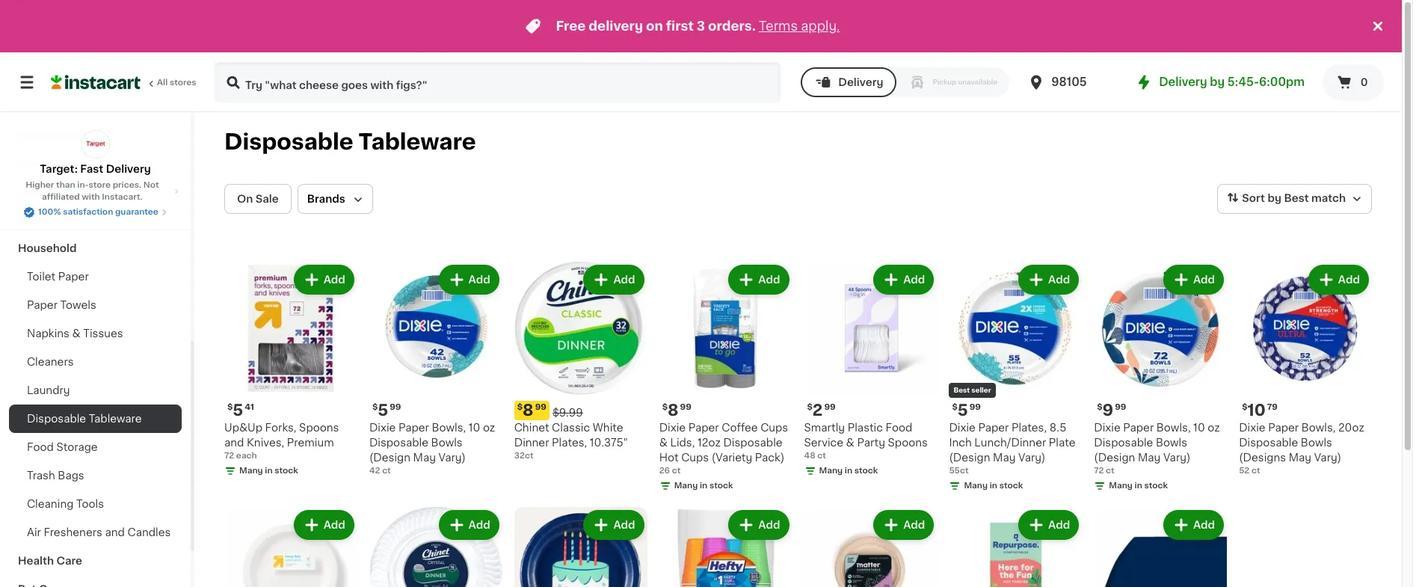 Task type: vqa. For each thing, say whether or not it's contained in the screenshot.


Task type: locate. For each thing, give the bounding box(es) containing it.
instacart.
[[102, 193, 143, 201]]

delivery left 5:45-
[[1159, 76, 1208, 88]]

1 vertical spatial disposable tableware
[[27, 414, 142, 424]]

3 bowls, from the left
[[1302, 422, 1336, 433]]

(design inside dixie paper bowls, 10 oz disposable bowls (design may vary) 72 ct
[[1094, 452, 1136, 463]]

vary) for dixie paper plates, 8.5 inch lunch/dinner plate (design may vary) 55ct
[[1019, 452, 1046, 463]]

paper for dixie paper bowls, 10 oz disposable bowls (design may vary) 42 ct
[[399, 422, 429, 433]]

5 left '41' on the left
[[233, 402, 243, 418]]

dixie down the $ 10 79
[[1239, 422, 1266, 433]]

1 horizontal spatial $ 5 99
[[952, 402, 981, 418]]

72 down 9
[[1094, 467, 1104, 475]]

in
[[265, 467, 273, 475], [845, 467, 853, 475], [700, 482, 708, 490], [990, 482, 998, 490], [1135, 482, 1143, 490]]

all
[[157, 79, 168, 87]]

many in stock down 55ct
[[964, 482, 1023, 490]]

3 may from the left
[[1138, 452, 1161, 463]]

1 horizontal spatial coffee
[[722, 422, 758, 433]]

bowls
[[431, 437, 463, 448], [1156, 437, 1188, 448], [1301, 437, 1333, 448]]

cups up pack)
[[761, 422, 788, 433]]

many in stock for lids,
[[674, 482, 733, 490]]

on
[[646, 20, 663, 32]]

1 horizontal spatial oz
[[1208, 422, 1220, 433]]

0 horizontal spatial spoons
[[299, 422, 339, 433]]

1 vertical spatial tableware
[[89, 414, 142, 424]]

$ left '41' on the left
[[227, 403, 233, 411]]

cups down lids,
[[681, 452, 709, 463]]

stock down up&up forks, spoons and knives, premium 72 each
[[275, 467, 298, 475]]

by left 5:45-
[[1210, 76, 1225, 88]]

$ 2 99
[[807, 402, 836, 418]]

delivery for delivery by 5:45-6:00pm
[[1159, 76, 1208, 88]]

0 horizontal spatial 72
[[224, 452, 234, 460]]

0 horizontal spatial bowls
[[431, 437, 463, 448]]

disposable tableware up brands dropdown button
[[224, 131, 476, 153]]

4 dixie from the left
[[1094, 422, 1121, 433]]

1 99 from the left
[[390, 403, 401, 411]]

coffee up the (variety
[[722, 422, 758, 433]]

product group
[[224, 262, 357, 480], [369, 262, 502, 477], [514, 262, 647, 462], [659, 262, 792, 495], [804, 262, 937, 480], [949, 262, 1082, 495], [1094, 262, 1227, 495], [1239, 262, 1372, 477], [224, 507, 357, 587], [369, 507, 502, 587], [514, 507, 647, 587], [659, 507, 792, 587], [804, 507, 937, 587], [949, 507, 1082, 587], [1094, 507, 1227, 587]]

plates, inside $ 8 99 $9.99 chinet classic white dinner plates, 10.375" 32ct
[[552, 437, 587, 448]]

vary)
[[439, 452, 466, 463], [1019, 452, 1046, 463], [1164, 452, 1191, 463], [1315, 452, 1342, 463]]

soda
[[18, 129, 46, 140]]

0 horizontal spatial by
[[1210, 76, 1225, 88]]

storage
[[56, 442, 98, 452]]

may inside dixie paper bowls, 10 oz disposable bowls (design may vary) 72 ct
[[1138, 452, 1161, 463]]

2 8 from the left
[[668, 402, 679, 418]]

in down dixie paper plates, 8.5 inch lunch/dinner plate (design may vary) 55ct
[[990, 482, 998, 490]]

delivery up 'prices.'
[[106, 164, 151, 174]]

spoons
[[299, 422, 339, 433], [888, 437, 928, 448]]

$ for 26 ct
[[662, 403, 668, 411]]

2 vary) from the left
[[1019, 452, 1046, 463]]

2 horizontal spatial bowls,
[[1302, 422, 1336, 433]]

vary) inside dixie paper plates, 8.5 inch lunch/dinner plate (design may vary) 55ct
[[1019, 452, 1046, 463]]

paper inside dixie paper bowls, 10 oz disposable bowls (design may vary) 42 ct
[[399, 422, 429, 433]]

8 up chinet
[[523, 402, 534, 418]]

up&up forks, spoons and knives, premium 72 each
[[224, 422, 339, 460]]

bags
[[58, 470, 84, 481]]

$ 5 99 down the best seller
[[952, 402, 981, 418]]

stock down dixie paper plates, 8.5 inch lunch/dinner plate (design may vary) 55ct
[[1000, 482, 1023, 490]]

disposable up food storage
[[27, 414, 86, 424]]

1 vertical spatial 72
[[1094, 467, 1104, 475]]

cleaning tools
[[27, 499, 104, 509]]

1 vertical spatial food
[[27, 442, 54, 452]]

fast
[[80, 164, 103, 174]]

oz inside dixie paper bowls, 10 oz disposable bowls (design may vary) 72 ct
[[1208, 422, 1220, 433]]

2 bowls from the left
[[1156, 437, 1188, 448]]

$ down the best seller
[[952, 403, 958, 411]]

2 horizontal spatial (design
[[1094, 452, 1136, 463]]

tea
[[69, 158, 88, 168]]

1 horizontal spatial tableware
[[358, 131, 476, 153]]

0 vertical spatial plates,
[[1012, 422, 1047, 433]]

6 99 from the left
[[1115, 403, 1127, 411]]

& left tea
[[58, 158, 66, 168]]

bowls inside the dixie paper bowls, 20oz disposable bowls (designs may vary) 52 ct
[[1301, 437, 1333, 448]]

Search field
[[215, 63, 780, 102]]

many down the service
[[819, 467, 843, 475]]

0 vertical spatial tableware
[[358, 131, 476, 153]]

0 horizontal spatial delivery
[[106, 164, 151, 174]]

& for coffee
[[58, 158, 66, 168]]

ct right "26"
[[672, 467, 681, 475]]

many for up&up forks, spoons and knives, premium
[[239, 467, 263, 475]]

by inside field
[[1268, 193, 1282, 204]]

2 may from the left
[[993, 452, 1016, 463]]

5 99 from the left
[[970, 403, 981, 411]]

dixie inside dixie paper plates, 8.5 inch lunch/dinner plate (design may vary) 55ct
[[949, 422, 976, 433]]

& left party
[[846, 437, 855, 448]]

$ up smartly
[[807, 403, 813, 411]]

many in stock for disposable
[[1109, 482, 1168, 490]]

and left candles
[[105, 527, 125, 538]]

1 horizontal spatial 72
[[1094, 467, 1104, 475]]

best for best match
[[1284, 193, 1309, 204]]

dixie inside dixie paper bowls, 10 oz disposable bowls (design may vary) 72 ct
[[1094, 422, 1121, 433]]

many in stock for party
[[819, 467, 878, 475]]

in down dixie paper bowls, 10 oz disposable bowls (design may vary) 72 ct
[[1135, 482, 1143, 490]]

2 (design from the left
[[949, 452, 991, 463]]

by for delivery
[[1210, 76, 1225, 88]]

dinner
[[514, 437, 549, 448]]

1 vertical spatial cups
[[681, 452, 709, 463]]

vary) inside dixie paper bowls, 10 oz disposable bowls (design may vary) 42 ct
[[439, 452, 466, 463]]

plate
[[1049, 437, 1076, 448]]

add
[[324, 274, 345, 285], [469, 274, 490, 285], [614, 274, 635, 285], [759, 274, 780, 285], [904, 274, 925, 285], [1049, 274, 1070, 285], [1194, 274, 1215, 285], [1339, 274, 1360, 285], [324, 520, 345, 530], [469, 520, 490, 530], [614, 520, 635, 530], [759, 520, 780, 530], [904, 520, 925, 530], [1049, 520, 1070, 530], [1194, 520, 1215, 530]]

& inside smartly plastic food service & party spoons 48 ct
[[846, 437, 855, 448]]

white
[[593, 422, 623, 433]]

1 (design from the left
[[369, 452, 411, 463]]

paper
[[58, 271, 89, 282], [27, 300, 58, 310], [399, 422, 429, 433], [689, 422, 719, 433], [979, 422, 1009, 433], [1124, 422, 1154, 433], [1269, 422, 1299, 433]]

None search field
[[214, 61, 782, 103]]

coffee up higher
[[18, 158, 55, 168]]

1 horizontal spatial disposable tableware
[[224, 131, 476, 153]]

0 vertical spatial cups
[[761, 422, 788, 433]]

0 vertical spatial spoons
[[299, 422, 339, 433]]

& right soda
[[48, 129, 57, 140]]

5 $ from the left
[[807, 403, 813, 411]]

1 vertical spatial plates,
[[552, 437, 587, 448]]

3 (design from the left
[[1094, 452, 1136, 463]]

$ up chinet
[[517, 403, 523, 411]]

household
[[18, 243, 77, 254]]

0 horizontal spatial best
[[954, 387, 970, 393]]

2 99 from the left
[[535, 403, 547, 411]]

vary) inside dixie paper bowls, 10 oz disposable bowls (design may vary) 72 ct
[[1164, 452, 1191, 463]]

0 horizontal spatial 5
[[233, 402, 243, 418]]

delivery inside target: fast delivery "link"
[[106, 164, 151, 174]]

99 right 2
[[824, 403, 836, 411]]

5 for up&up forks, spoons and knives, premium
[[233, 402, 243, 418]]

ct down $ 9 99 on the bottom right of the page
[[1106, 467, 1115, 475]]

$ up hot
[[662, 403, 668, 411]]

(design
[[369, 452, 411, 463], [949, 452, 991, 463], [1094, 452, 1136, 463]]

may
[[413, 452, 436, 463], [993, 452, 1016, 463], [1138, 452, 1161, 463], [1289, 452, 1312, 463]]

many in stock down smartly plastic food service & party spoons 48 ct
[[819, 467, 878, 475]]

disposable inside dixie paper bowls, 10 oz disposable bowls (design may vary) 72 ct
[[1094, 437, 1154, 448]]

and
[[224, 437, 244, 448], [105, 527, 125, 538]]

72
[[224, 452, 234, 460], [1094, 467, 1104, 475]]

6 $ from the left
[[952, 403, 958, 411]]

spoons inside smartly plastic food service & party spoons 48 ct
[[888, 437, 928, 448]]

pantry
[[18, 215, 54, 225]]

bowls,
[[432, 422, 466, 433], [1157, 422, 1191, 433], [1302, 422, 1336, 433]]

food
[[886, 422, 913, 433], [27, 442, 54, 452]]

1 oz from the left
[[483, 422, 495, 433]]

bowls, inside dixie paper bowls, 10 oz disposable bowls (design may vary) 42 ct
[[432, 422, 466, 433]]

$ 5 99 for dixie paper plates, 8.5 inch lunch/dinner plate (design may vary)
[[952, 402, 981, 418]]

$ for 48 ct
[[807, 403, 813, 411]]

1 dixie from the left
[[369, 422, 396, 433]]

1 horizontal spatial plates,
[[1012, 422, 1047, 433]]

ct right 42
[[382, 467, 391, 475]]

many down dixie paper bowls, 10 oz disposable bowls (design may vary) 72 ct
[[1109, 482, 1133, 490]]

$ 5 99 up dixie paper bowls, 10 oz disposable bowls (design may vary) 42 ct
[[372, 402, 401, 418]]

may inside dixie paper plates, 8.5 inch lunch/dinner plate (design may vary) 55ct
[[993, 452, 1016, 463]]

ct right 48
[[818, 452, 826, 460]]

2 oz from the left
[[1208, 422, 1220, 433]]

0 horizontal spatial 8
[[523, 402, 534, 418]]

(design inside dixie paper plates, 8.5 inch lunch/dinner plate (design may vary) 55ct
[[949, 452, 991, 463]]

dixie inside the dixie paper coffee cups & lids, 12oz disposable hot cups (variety pack) 26 ct
[[659, 422, 686, 433]]

99 up chinet
[[535, 403, 547, 411]]

$ for 42 ct
[[372, 403, 378, 411]]

than
[[56, 181, 75, 189]]

0 vertical spatial 72
[[224, 452, 234, 460]]

bowls inside dixie paper bowls, 10 oz disposable bowls (design may vary) 42 ct
[[431, 437, 463, 448]]

& for soda
[[48, 129, 57, 140]]

service
[[804, 437, 844, 448]]

ct
[[818, 452, 826, 460], [382, 467, 391, 475], [672, 467, 681, 475], [1106, 467, 1115, 475], [1252, 467, 1261, 475]]

stock down party
[[855, 467, 878, 475]]

in down the dixie paper coffee cups & lids, 12oz disposable hot cups (variety pack) 26 ct
[[700, 482, 708, 490]]

99 down the best seller
[[970, 403, 981, 411]]

food storage
[[27, 442, 98, 452]]

pantry link
[[9, 206, 182, 234]]

paper towels
[[27, 300, 96, 310]]

paper for dixie paper bowls, 20oz disposable bowls (designs may vary) 52 ct
[[1269, 422, 1299, 433]]

3 bowls from the left
[[1301, 437, 1333, 448]]

2 horizontal spatial bowls
[[1301, 437, 1333, 448]]

$ inside $ 9 99
[[1097, 403, 1103, 411]]

many in stock for lunch/dinner
[[964, 482, 1023, 490]]

8 for 8
[[668, 402, 679, 418]]

99 up lids,
[[680, 403, 692, 411]]

1 horizontal spatial 5
[[378, 402, 388, 418]]

3 5 from the left
[[958, 402, 968, 418]]

1 horizontal spatial (design
[[949, 452, 991, 463]]

dixie down 9
[[1094, 422, 1121, 433]]

tissues
[[83, 328, 123, 339]]

$ left 79
[[1242, 403, 1248, 411]]

10 inside dixie paper bowls, 10 oz disposable bowls (design may vary) 42 ct
[[469, 422, 480, 433]]

on
[[237, 194, 253, 204]]

disposable
[[224, 131, 353, 153], [27, 414, 86, 424], [369, 437, 429, 448], [724, 437, 783, 448], [1094, 437, 1154, 448], [1239, 437, 1299, 448]]

2 $ 5 99 from the left
[[952, 402, 981, 418]]

2 5 from the left
[[378, 402, 388, 418]]

0 horizontal spatial and
[[105, 527, 125, 538]]

$ 8 99
[[662, 402, 692, 418]]

1 vertical spatial spoons
[[888, 437, 928, 448]]

99 inside $ 8 99
[[680, 403, 692, 411]]

$ 5 99 for dixie paper bowls, 10 oz disposable bowls (design may vary)
[[372, 402, 401, 418]]

1 $ 5 99 from the left
[[372, 402, 401, 418]]

cleaning
[[27, 499, 74, 509]]

1 horizontal spatial bowls
[[1156, 437, 1188, 448]]

99 right 9
[[1115, 403, 1127, 411]]

disposable up 42
[[369, 437, 429, 448]]

paper for dixie paper coffee cups & lids, 12oz disposable hot cups (variety pack) 26 ct
[[689, 422, 719, 433]]

stock for lids,
[[710, 482, 733, 490]]

0 horizontal spatial disposable tableware
[[27, 414, 142, 424]]

0 horizontal spatial oz
[[483, 422, 495, 433]]

food right plastic
[[886, 422, 913, 433]]

paper inside dixie paper plates, 8.5 inch lunch/dinner plate (design may vary) 55ct
[[979, 422, 1009, 433]]

4 vary) from the left
[[1315, 452, 1342, 463]]

0 horizontal spatial food
[[27, 442, 54, 452]]

4 may from the left
[[1289, 452, 1312, 463]]

99 inside $ 2 99
[[824, 403, 836, 411]]

5 down the best seller
[[958, 402, 968, 418]]

delivery inside delivery by 5:45-6:00pm link
[[1159, 76, 1208, 88]]

0 horizontal spatial bowls,
[[432, 422, 466, 433]]

plates, up the lunch/dinner
[[1012, 422, 1047, 433]]

spoons right party
[[888, 437, 928, 448]]

$ inside $ 8 99
[[662, 403, 668, 411]]

air
[[27, 527, 41, 538]]

not
[[143, 181, 159, 189]]

many in stock down 'each'
[[239, 467, 298, 475]]

$ inside $ 2 99
[[807, 403, 813, 411]]

(variety
[[712, 452, 753, 463]]

1 vary) from the left
[[439, 452, 466, 463]]

99
[[390, 403, 401, 411], [535, 403, 547, 411], [680, 403, 692, 411], [824, 403, 836, 411], [970, 403, 981, 411], [1115, 403, 1127, 411]]

paper inside the dixie paper coffee cups & lids, 12oz disposable hot cups (variety pack) 26 ct
[[689, 422, 719, 433]]

3 dixie from the left
[[949, 422, 976, 433]]

0 vertical spatial best
[[1284, 193, 1309, 204]]

52
[[1239, 467, 1250, 475]]

& left tissues
[[72, 328, 81, 339]]

and down up&up
[[224, 437, 244, 448]]

dixie
[[369, 422, 396, 433], [659, 422, 686, 433], [949, 422, 976, 433], [1094, 422, 1121, 433], [1239, 422, 1266, 433]]

many for smartly plastic food service & party spoons
[[819, 467, 843, 475]]

0 horizontal spatial coffee
[[18, 158, 55, 168]]

0 horizontal spatial (design
[[369, 452, 411, 463]]

ct right 52
[[1252, 467, 1261, 475]]

in for lids,
[[700, 482, 708, 490]]

in for disposable
[[1135, 482, 1143, 490]]

1 bowls from the left
[[431, 437, 463, 448]]

bowls, for 5
[[432, 422, 466, 433]]

stock for lunch/dinner
[[1000, 482, 1023, 490]]

1 horizontal spatial bowls,
[[1157, 422, 1191, 433]]

disposable inside dixie paper bowls, 10 oz disposable bowls (design may vary) 42 ct
[[369, 437, 429, 448]]

bowls inside dixie paper bowls, 10 oz disposable bowls (design may vary) 72 ct
[[1156, 437, 1188, 448]]

(design up 42
[[369, 452, 411, 463]]

1 horizontal spatial food
[[886, 422, 913, 433]]

stock down the (variety
[[710, 482, 733, 490]]

(design up 55ct
[[949, 452, 991, 463]]

ct inside dixie paper bowls, 10 oz disposable bowls (design may vary) 72 ct
[[1106, 467, 1115, 475]]

product group containing 10
[[1239, 262, 1372, 477]]

1 may from the left
[[413, 452, 436, 463]]

food up "trash"
[[27, 442, 54, 452]]

higher than in-store prices. not affiliated with instacart.
[[26, 181, 159, 201]]

99 up dixie paper bowls, 10 oz disposable bowls (design may vary) 42 ct
[[390, 403, 401, 411]]

3 $ from the left
[[517, 403, 523, 411]]

stock for disposable
[[1145, 482, 1168, 490]]

disposable up (designs
[[1239, 437, 1299, 448]]

sale
[[256, 194, 279, 204]]

1 vertical spatial best
[[954, 387, 970, 393]]

in down smartly plastic food service & party spoons 48 ct
[[845, 467, 853, 475]]

many down 'each'
[[239, 467, 263, 475]]

$ up dixie paper bowls, 10 oz disposable bowls (design may vary) 72 ct
[[1097, 403, 1103, 411]]

1 5 from the left
[[233, 402, 243, 418]]

1 vertical spatial by
[[1268, 193, 1282, 204]]

$ inside the $ 10 79
[[1242, 403, 1248, 411]]

many down hot
[[674, 482, 698, 490]]

1 bowls, from the left
[[432, 422, 466, 433]]

3 vary) from the left
[[1164, 452, 1191, 463]]

7 $ from the left
[[1097, 403, 1103, 411]]

delivery down the apply.
[[839, 77, 884, 88]]

$8.99 original price: $9.99 element
[[514, 401, 647, 420]]

3 99 from the left
[[680, 403, 692, 411]]

disposable up pack)
[[724, 437, 783, 448]]

delivery inside delivery button
[[839, 77, 884, 88]]

8 up lids,
[[668, 402, 679, 418]]

8 $ from the left
[[1242, 403, 1248, 411]]

dixie paper coffee cups & lids, 12oz disposable hot cups (variety pack) 26 ct
[[659, 422, 788, 475]]

1 horizontal spatial 10
[[1194, 422, 1205, 433]]

100%
[[38, 208, 61, 216]]

8 for chinet classic white dinner plates, 10.375"
[[523, 402, 534, 418]]

bowls, inside the dixie paper bowls, 20oz disposable bowls (designs may vary) 52 ct
[[1302, 422, 1336, 433]]

best left match
[[1284, 193, 1309, 204]]

1 $ from the left
[[227, 403, 233, 411]]

best left seller
[[954, 387, 970, 393]]

paper inside dixie paper bowls, 10 oz disposable bowls (design may vary) 72 ct
[[1124, 422, 1154, 433]]

10
[[1248, 402, 1266, 418], [469, 422, 480, 433], [1194, 422, 1205, 433]]

1 horizontal spatial delivery
[[839, 77, 884, 88]]

72 left 'each'
[[224, 452, 234, 460]]

1 horizontal spatial best
[[1284, 193, 1309, 204]]

10 for dixie paper bowls, 10 oz disposable bowls (design may vary) 72 ct
[[1194, 422, 1205, 433]]

0 vertical spatial disposable tableware
[[224, 131, 476, 153]]

stock down dixie paper bowls, 10 oz disposable bowls (design may vary) 72 ct
[[1145, 482, 1168, 490]]

may inside dixie paper bowls, 10 oz disposable bowls (design may vary) 42 ct
[[413, 452, 436, 463]]

may inside the dixie paper bowls, 20oz disposable bowls (designs may vary) 52 ct
[[1289, 452, 1312, 463]]

disposable tableware up storage
[[27, 414, 142, 424]]

plates, inside dixie paper plates, 8.5 inch lunch/dinner plate (design may vary) 55ct
[[1012, 422, 1047, 433]]

household link
[[9, 234, 182, 263]]

0 horizontal spatial tableware
[[89, 414, 142, 424]]

1 horizontal spatial and
[[224, 437, 244, 448]]

paper inside the dixie paper bowls, 20oz disposable bowls (designs may vary) 52 ct
[[1269, 422, 1299, 433]]

oz for dixie paper bowls, 10 oz disposable bowls (design may vary) 72 ct
[[1208, 422, 1220, 433]]

1 horizontal spatial spoons
[[888, 437, 928, 448]]

dixie up lids,
[[659, 422, 686, 433]]

& up hot
[[659, 437, 668, 448]]

5 up 42
[[378, 402, 388, 418]]

(design down $ 9 99 on the bottom right of the page
[[1094, 452, 1136, 463]]

best inside field
[[1284, 193, 1309, 204]]

0 horizontal spatial $ 5 99
[[372, 402, 401, 418]]

4 99 from the left
[[824, 403, 836, 411]]

1 8 from the left
[[523, 402, 534, 418]]

8 inside $ 8 99 $9.99 chinet classic white dinner plates, 10.375" 32ct
[[523, 402, 534, 418]]

paper for toilet paper
[[58, 271, 89, 282]]

2 dixie from the left
[[659, 422, 686, 433]]

many down 55ct
[[964, 482, 988, 490]]

&
[[48, 129, 57, 140], [58, 158, 66, 168], [72, 328, 81, 339], [659, 437, 668, 448], [846, 437, 855, 448]]

$ for 55ct
[[952, 403, 958, 411]]

99 inside $ 9 99
[[1115, 403, 1127, 411]]

0 horizontal spatial 10
[[469, 422, 480, 433]]

$ up 42
[[372, 403, 378, 411]]

plates, down classic
[[552, 437, 587, 448]]

1 vertical spatial coffee
[[722, 422, 758, 433]]

0 vertical spatial by
[[1210, 76, 1225, 88]]

5 dixie from the left
[[1239, 422, 1266, 433]]

$ for 52 ct
[[1242, 403, 1248, 411]]

in down knives,
[[265, 467, 273, 475]]

10 for dixie paper bowls, 10 oz disposable bowls (design may vary) 42 ct
[[469, 422, 480, 433]]

by right sort at the top of the page
[[1268, 193, 1282, 204]]

20oz
[[1339, 422, 1365, 433]]

1 horizontal spatial by
[[1268, 193, 1282, 204]]

guarantee
[[115, 208, 158, 216]]

10 inside dixie paper bowls, 10 oz disposable bowls (design may vary) 72 ct
[[1194, 422, 1205, 433]]

dixie up 42
[[369, 422, 396, 433]]

each
[[236, 452, 257, 460]]

0 vertical spatial food
[[886, 422, 913, 433]]

air fresheners and candles
[[27, 527, 171, 538]]

add button
[[295, 266, 353, 293], [440, 266, 498, 293], [585, 266, 643, 293], [730, 266, 788, 293], [875, 266, 933, 293], [1020, 266, 1078, 293], [1165, 266, 1223, 293], [1310, 266, 1368, 293], [295, 511, 353, 538], [440, 511, 498, 538], [585, 511, 643, 538], [730, 511, 788, 538], [875, 511, 933, 538], [1020, 511, 1078, 538], [1165, 511, 1223, 538]]

$ 5 41
[[227, 402, 254, 418]]

delivery
[[1159, 76, 1208, 88], [839, 77, 884, 88], [106, 164, 151, 174]]

dixie for 9
[[1094, 422, 1121, 433]]

$ 5 99
[[372, 402, 401, 418], [952, 402, 981, 418]]

$ inside $ 5 41
[[227, 403, 233, 411]]

2 horizontal spatial delivery
[[1159, 76, 1208, 88]]

0 vertical spatial and
[[224, 437, 244, 448]]

spoons up the premium at the left bottom
[[299, 422, 339, 433]]

disposable down $ 9 99 on the bottom right of the page
[[1094, 437, 1154, 448]]

0 button
[[1323, 64, 1384, 100]]

32ct
[[514, 452, 534, 460]]

2 $ from the left
[[372, 403, 378, 411]]

(design for 5
[[949, 452, 991, 463]]

on sale button
[[224, 184, 292, 214]]

4 $ from the left
[[662, 403, 668, 411]]

many in stock down dixie paper bowls, 10 oz disposable bowls (design may vary) 72 ct
[[1109, 482, 1168, 490]]

lunch/dinner
[[975, 437, 1046, 448]]

0 horizontal spatial plates,
[[552, 437, 587, 448]]

dixie up inch
[[949, 422, 976, 433]]

2 horizontal spatial 5
[[958, 402, 968, 418]]

limited time offer region
[[0, 0, 1369, 52]]

dixie paper bowls, 10 oz disposable bowls (design may vary) 42 ct
[[369, 422, 495, 475]]

stock for party
[[855, 467, 878, 475]]

best match
[[1284, 193, 1346, 204]]

oz inside dixie paper bowls, 10 oz disposable bowls (design may vary) 42 ct
[[483, 422, 495, 433]]

dixie paper plates, 8.5 inch lunch/dinner plate (design may vary) 55ct
[[949, 422, 1076, 475]]

care
[[56, 556, 82, 566]]

1 vertical spatial and
[[105, 527, 125, 538]]

best
[[1284, 193, 1309, 204], [954, 387, 970, 393]]

2 bowls, from the left
[[1157, 422, 1191, 433]]

many in stock down the (variety
[[674, 482, 733, 490]]

1 horizontal spatial 8
[[668, 402, 679, 418]]



Task type: describe. For each thing, give the bounding box(es) containing it.
paper for dixie paper plates, 8.5 inch lunch/dinner plate (design may vary) 55ct
[[979, 422, 1009, 433]]

may for dixie paper plates, 8.5 inch lunch/dinner plate (design may vary) 55ct
[[993, 452, 1016, 463]]

target:
[[40, 164, 78, 174]]

99 for disposable
[[1115, 403, 1127, 411]]

brands button
[[297, 184, 373, 214]]

(designs
[[1239, 452, 1286, 463]]

99 for lids,
[[680, 403, 692, 411]]

delivery
[[589, 20, 643, 32]]

best for best seller
[[954, 387, 970, 393]]

free
[[556, 20, 586, 32]]

towels
[[60, 300, 96, 310]]

99 for party
[[824, 403, 836, 411]]

98105 button
[[1028, 61, 1117, 103]]

product group containing 9
[[1094, 262, 1227, 495]]

dixie paper bowls, 10 oz disposable bowls (design may vary) 72 ct
[[1094, 422, 1220, 475]]

first
[[666, 20, 694, 32]]

napkins
[[27, 328, 70, 339]]

toilet paper link
[[9, 263, 182, 291]]

ct inside the dixie paper coffee cups & lids, 12oz disposable hot cups (variety pack) 26 ct
[[672, 467, 681, 475]]

spoons inside up&up forks, spoons and knives, premium 72 each
[[299, 422, 339, 433]]

knives,
[[247, 437, 284, 448]]

napkins & tissues
[[27, 328, 123, 339]]

all stores link
[[51, 61, 197, 103]]

food inside smartly plastic food service & party spoons 48 ct
[[886, 422, 913, 433]]

26
[[659, 467, 670, 475]]

5:45-
[[1228, 76, 1259, 88]]

smartly
[[804, 422, 845, 433]]

coffee & tea
[[18, 158, 88, 168]]

on sale
[[237, 194, 279, 204]]

and inside up&up forks, spoons and knives, premium 72 each
[[224, 437, 244, 448]]

sort
[[1242, 193, 1265, 204]]

drinks
[[57, 186, 91, 197]]

0 vertical spatial coffee
[[18, 158, 55, 168]]

trash bags
[[27, 470, 84, 481]]

paper towels link
[[9, 291, 182, 319]]

cleaners link
[[9, 348, 182, 376]]

best seller
[[954, 387, 991, 393]]

72 inside up&up forks, spoons and knives, premium 72 each
[[224, 452, 234, 460]]

(design inside dixie paper bowls, 10 oz disposable bowls (design may vary) 42 ct
[[369, 452, 411, 463]]

lids,
[[670, 437, 695, 448]]

and inside air fresheners and candles 'link'
[[105, 527, 125, 538]]

in for party
[[845, 467, 853, 475]]

disposable tableware inside disposable tableware link
[[27, 414, 142, 424]]

bowls for dixie paper bowls, 10 oz disposable bowls (design may vary) 42 ct
[[431, 437, 463, 448]]

0 horizontal spatial cups
[[681, 452, 709, 463]]

product group containing 2
[[804, 262, 937, 480]]

orders.
[[708, 20, 756, 32]]

stock for premium
[[275, 467, 298, 475]]

chinet
[[514, 422, 549, 433]]

sports drinks link
[[9, 177, 182, 206]]

hot
[[659, 452, 679, 463]]

$9.99
[[553, 408, 583, 418]]

food storage link
[[9, 433, 182, 461]]

bowls, inside dixie paper bowls, 10 oz disposable bowls (design may vary) 72 ct
[[1157, 422, 1191, 433]]

paper for dixie paper bowls, 10 oz disposable bowls (design may vary) 72 ct
[[1124, 422, 1154, 433]]

with
[[82, 193, 100, 201]]

juice link
[[9, 92, 182, 120]]

toilet paper
[[27, 271, 89, 282]]

5 for dixie paper plates, 8.5 inch lunch/dinner plate (design may vary)
[[958, 402, 968, 418]]

vary) inside the dixie paper bowls, 20oz disposable bowls (designs may vary) 52 ct
[[1315, 452, 1342, 463]]

many for dixie paper bowls, 10 oz disposable bowls (design may vary)
[[1109, 482, 1133, 490]]

soda & water link
[[9, 120, 182, 149]]

delivery for delivery
[[839, 77, 884, 88]]

toilet
[[27, 271, 55, 282]]

many for dixie paper coffee cups & lids, 12oz disposable hot cups (variety pack)
[[674, 482, 698, 490]]

vary) for dixie paper bowls, 10 oz disposable bowls (design may vary) 72 ct
[[1164, 452, 1191, 463]]

dixie inside the dixie paper bowls, 20oz disposable bowls (designs may vary) 52 ct
[[1239, 422, 1266, 433]]

satisfaction
[[63, 208, 113, 216]]

(design for 9
[[1094, 452, 1136, 463]]

bowls for dixie paper bowls, 10 oz disposable bowls (design may vary) 72 ct
[[1156, 437, 1188, 448]]

water
[[59, 129, 91, 140]]

soda & water
[[18, 129, 91, 140]]

100% satisfaction guarantee
[[38, 208, 158, 216]]

1 horizontal spatial cups
[[761, 422, 788, 433]]

cleaners
[[27, 357, 74, 367]]

higher than in-store prices. not affiliated with instacart. link
[[12, 179, 179, 203]]

72 inside dixie paper bowls, 10 oz disposable bowls (design may vary) 72 ct
[[1094, 467, 1104, 475]]

$ 9 99
[[1097, 402, 1127, 418]]

8.5
[[1050, 422, 1067, 433]]

food inside food storage "link"
[[27, 442, 54, 452]]

trash bags link
[[9, 461, 182, 490]]

all stores
[[157, 79, 196, 87]]

instacart logo image
[[51, 73, 141, 91]]

Best match Sort by field
[[1218, 184, 1372, 214]]

brands
[[307, 194, 345, 204]]

health care link
[[9, 547, 182, 575]]

stores
[[170, 79, 196, 87]]

79
[[1267, 403, 1278, 411]]

2 horizontal spatial 10
[[1248, 402, 1266, 418]]

target: fast delivery
[[40, 164, 151, 174]]

premium
[[287, 437, 334, 448]]

disposable up the sale
[[224, 131, 353, 153]]

inch
[[949, 437, 972, 448]]

by for sort
[[1268, 193, 1282, 204]]

0
[[1361, 77, 1368, 88]]

dixie for 5
[[949, 422, 976, 433]]

vary) for dixie paper bowls, 10 oz disposable bowls (design may vary) 42 ct
[[439, 452, 466, 463]]

dixie inside dixie paper bowls, 10 oz disposable bowls (design may vary) 42 ct
[[369, 422, 396, 433]]

napkins & tissues link
[[9, 319, 182, 348]]

terms
[[759, 20, 798, 32]]

may for dixie paper bowls, 10 oz disposable bowls (design may vary) 42 ct
[[413, 452, 436, 463]]

coffee & tea link
[[9, 149, 182, 177]]

$ 8 99 $9.99 chinet classic white dinner plates, 10.375" 32ct
[[514, 402, 628, 460]]

99 for lunch/dinner
[[970, 403, 981, 411]]

$ for 72 each
[[227, 403, 233, 411]]

100% satisfaction guarantee button
[[23, 203, 167, 218]]

may for dixie paper bowls, 10 oz disposable bowls (design may vary) 72 ct
[[1138, 452, 1161, 463]]

oz for dixie paper bowls, 10 oz disposable bowls (design may vary) 42 ct
[[483, 422, 495, 433]]

98105
[[1052, 76, 1087, 88]]

higher
[[26, 181, 54, 189]]

in for premium
[[265, 467, 273, 475]]

$ for 72 ct
[[1097, 403, 1103, 411]]

$ 10 79
[[1242, 402, 1278, 418]]

service type group
[[801, 67, 1010, 97]]

delivery by 5:45-6:00pm
[[1159, 76, 1305, 88]]

& for napkins
[[72, 328, 81, 339]]

up&up
[[224, 422, 263, 433]]

target: fast delivery logo image
[[81, 130, 110, 159]]

target: fast delivery link
[[40, 130, 151, 177]]

air fresheners and candles link
[[9, 518, 182, 547]]

candles
[[127, 527, 171, 538]]

disposable inside the dixie paper bowls, 20oz disposable bowls (designs may vary) 52 ct
[[1239, 437, 1299, 448]]

bowls, for 10
[[1302, 422, 1336, 433]]

99 inside $ 8 99 $9.99 chinet classic white dinner plates, 10.375" 32ct
[[535, 403, 547, 411]]

9
[[1103, 402, 1114, 418]]

5 for dixie paper bowls, 10 oz disposable bowls (design may vary)
[[378, 402, 388, 418]]

disposable tableware link
[[9, 405, 182, 433]]

dixie for 8
[[659, 422, 686, 433]]

ct inside smartly plastic food service & party spoons 48 ct
[[818, 452, 826, 460]]

seller
[[972, 387, 991, 393]]

cleaning tools link
[[9, 490, 182, 518]]

10.375"
[[590, 437, 628, 448]]

in for lunch/dinner
[[990, 482, 998, 490]]

store
[[89, 181, 111, 189]]

free delivery on first 3 orders. terms apply.
[[556, 20, 840, 32]]

party
[[857, 437, 885, 448]]

delivery by 5:45-6:00pm link
[[1135, 73, 1305, 91]]

disposable inside the dixie paper coffee cups & lids, 12oz disposable hot cups (variety pack) 26 ct
[[724, 437, 783, 448]]

2
[[813, 402, 823, 418]]

ct inside dixie paper bowls, 10 oz disposable bowls (design may vary) 42 ct
[[382, 467, 391, 475]]

ct inside the dixie paper bowls, 20oz disposable bowls (designs may vary) 52 ct
[[1252, 467, 1261, 475]]

$ inside $ 8 99 $9.99 chinet classic white dinner plates, 10.375" 32ct
[[517, 403, 523, 411]]

many for dixie paper plates, 8.5 inch lunch/dinner plate (design may vary)
[[964, 482, 988, 490]]

many in stock for premium
[[239, 467, 298, 475]]

& inside the dixie paper coffee cups & lids, 12oz disposable hot cups (variety pack) 26 ct
[[659, 437, 668, 448]]

coffee inside the dixie paper coffee cups & lids, 12oz disposable hot cups (variety pack) 26 ct
[[722, 422, 758, 433]]



